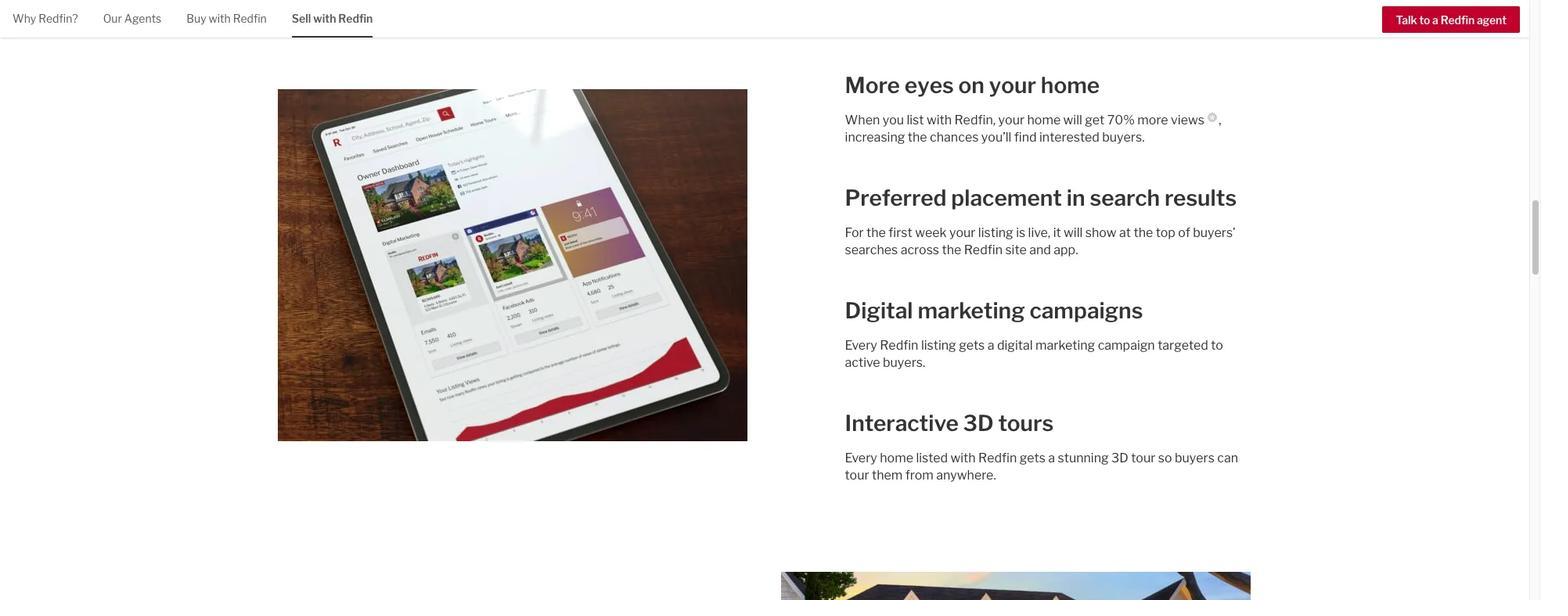 Task type: vqa. For each thing, say whether or not it's contained in the screenshot.
Types
no



Task type: locate. For each thing, give the bounding box(es) containing it.
buyers. down 70%
[[1102, 130, 1145, 145]]

0 horizontal spatial tour
[[845, 468, 869, 483]]

every inside every home listed with redfin gets a stunning 3d tour so buyers can tour them from anywhere.
[[845, 451, 877, 466]]

your up when you list with redfin, your home will get 70% more views
[[989, 72, 1036, 98]]

searches
[[845, 242, 898, 257]]

2 every from the top
[[845, 451, 877, 466]]

agents
[[124, 12, 161, 25]]

buyers
[[1175, 451, 1215, 466]]

1 vertical spatial listing
[[921, 338, 956, 353]]

you
[[883, 113, 904, 127]]

the right at
[[1134, 225, 1153, 240]]

listing inside for the first week your listing is live, it will show at the top of buyers' searches across the redfin site and app.
[[978, 225, 1013, 240]]

talk to a redfin agent
[[1396, 13, 1507, 26]]

at
[[1119, 225, 1131, 240]]

show
[[1085, 225, 1117, 240]]

buyers'
[[1193, 225, 1236, 240]]

1 horizontal spatial a
[[1048, 451, 1055, 466]]

redfin inside button
[[1441, 13, 1475, 26]]

with up anywhere.
[[951, 451, 976, 466]]

to
[[1419, 13, 1430, 26], [1211, 338, 1223, 353]]

redfin left 'site'
[[964, 242, 1003, 257]]

marketing up digital
[[918, 297, 1025, 324]]

a left stunning
[[1048, 451, 1055, 466]]

1 horizontal spatial buyers.
[[1102, 130, 1145, 145]]

every up them in the right bottom of the page
[[845, 451, 877, 466]]

targeted
[[1158, 338, 1208, 353]]

0 horizontal spatial marketing
[[918, 297, 1025, 324]]

digital
[[997, 338, 1033, 353]]

when you list with redfin, your home will get 70% more views
[[845, 113, 1204, 127]]

home
[[1041, 72, 1100, 98], [1027, 113, 1061, 127], [880, 451, 913, 466]]

digital marketing campaigns
[[845, 297, 1143, 324]]

list
[[907, 113, 924, 127]]

disclaimer image
[[1208, 113, 1217, 122]]

a inside every redfin listing gets a digital marketing campaign targeted to active buyers.
[[988, 338, 994, 353]]

marketing down campaigns at right
[[1036, 338, 1095, 353]]

0 vertical spatial tour
[[1131, 451, 1155, 466]]

redfin right sell
[[338, 12, 373, 25]]

1 vertical spatial a
[[988, 338, 994, 353]]

preferred
[[845, 185, 947, 211]]

buyers. right active
[[883, 355, 925, 370]]

why redfin? link
[[13, 0, 78, 36]]

0 horizontal spatial to
[[1211, 338, 1223, 353]]

find
[[1014, 130, 1037, 145]]

2 horizontal spatial a
[[1432, 13, 1438, 26]]

more
[[845, 72, 900, 98]]

0 horizontal spatial gets
[[959, 338, 985, 353]]

across
[[901, 242, 939, 257]]

1 vertical spatial gets
[[1020, 451, 1046, 466]]

get
[[1085, 113, 1105, 127]]

2 vertical spatial a
[[1048, 451, 1055, 466]]

2 vertical spatial home
[[880, 451, 913, 466]]

to inside button
[[1419, 13, 1430, 26]]

will inside for the first week your listing is live, it will show at the top of buyers' searches across the redfin site and app.
[[1064, 225, 1083, 240]]

0 horizontal spatial a
[[988, 338, 994, 353]]

0 vertical spatial every
[[845, 338, 877, 353]]

home up find
[[1027, 113, 1061, 127]]

tablet with the owner dashboard image
[[278, 89, 748, 441]]

1 vertical spatial 3d
[[1111, 451, 1129, 466]]

the down the list
[[908, 130, 927, 145]]

first
[[889, 225, 912, 240]]

home up get
[[1041, 72, 1100, 98]]

gets down digital marketing campaigns
[[959, 338, 985, 353]]

active
[[845, 355, 880, 370]]

a inside every home listed with redfin gets a stunning 3d tour so buyers can tour them from anywhere.
[[1048, 451, 1055, 466]]

marketing inside every redfin listing gets a digital marketing campaign targeted to active buyers.
[[1036, 338, 1095, 353]]

will
[[1063, 113, 1082, 127], [1064, 225, 1083, 240]]

1 horizontal spatial gets
[[1020, 451, 1046, 466]]

listing left is
[[978, 225, 1013, 240]]

1 vertical spatial home
[[1027, 113, 1061, 127]]

listing
[[978, 225, 1013, 240], [921, 338, 956, 353]]

every up active
[[845, 338, 877, 353]]

a
[[1432, 13, 1438, 26], [988, 338, 994, 353], [1048, 451, 1055, 466]]

1 horizontal spatial listing
[[978, 225, 1013, 240]]

you'll
[[981, 130, 1012, 145]]

1 vertical spatial tour
[[845, 468, 869, 483]]

1 horizontal spatial 3d
[[1111, 451, 1129, 466]]

redfin down digital
[[880, 338, 918, 353]]

0 vertical spatial buyers.
[[1102, 130, 1145, 145]]

redfin inside for the first week your listing is live, it will show at the top of buyers' searches across the redfin site and app.
[[964, 242, 1003, 257]]

listing down digital marketing campaigns
[[921, 338, 956, 353]]

your
[[989, 72, 1036, 98], [998, 113, 1025, 127], [949, 225, 976, 240]]

every inside every redfin listing gets a digital marketing campaign targeted to active buyers.
[[845, 338, 877, 353]]

interested
[[1039, 130, 1099, 145]]

listed
[[916, 451, 948, 466]]

live,
[[1028, 225, 1051, 240]]

your up find
[[998, 113, 1025, 127]]

to right talk at top
[[1419, 13, 1430, 26]]

digital
[[845, 297, 913, 324]]

redfin up anywhere.
[[978, 451, 1017, 466]]

1 horizontal spatial tour
[[1131, 451, 1155, 466]]

3d left the tours
[[963, 410, 994, 437]]

talk
[[1396, 13, 1417, 26]]

agent
[[1477, 13, 1507, 26]]

2 vertical spatial your
[[949, 225, 976, 240]]

with inside every home listed with redfin gets a stunning 3d tour so buyers can tour them from anywhere.
[[951, 451, 976, 466]]

tour
[[1131, 451, 1155, 466], [845, 468, 869, 483]]

1 vertical spatial to
[[1211, 338, 1223, 353]]

0 horizontal spatial listing
[[921, 338, 956, 353]]

3d right stunning
[[1111, 451, 1129, 466]]

will right it on the top right
[[1064, 225, 1083, 240]]

gets down the tours
[[1020, 451, 1046, 466]]

anywhere.
[[936, 468, 996, 483]]

gets
[[959, 338, 985, 353], [1020, 451, 1046, 466]]

1 vertical spatial will
[[1064, 225, 1083, 240]]

a left digital
[[988, 338, 994, 353]]

for the first week your listing is live, it will show at the top of buyers' searches across the redfin site and app.
[[845, 225, 1236, 257]]

buy with redfin link
[[186, 0, 267, 36]]

marketing
[[918, 297, 1025, 324], [1036, 338, 1095, 353]]

home up them in the right bottom of the page
[[880, 451, 913, 466]]

tour left them in the right bottom of the page
[[845, 468, 869, 483]]

0 horizontal spatial 3d
[[963, 410, 994, 437]]

redfin premier home with yard sign image
[[781, 572, 1251, 600]]

with right sell
[[313, 12, 336, 25]]

0 horizontal spatial buyers.
[[883, 355, 925, 370]]

the
[[908, 130, 927, 145], [866, 225, 886, 240], [1134, 225, 1153, 240], [942, 242, 961, 257]]

1 horizontal spatial to
[[1419, 13, 1430, 26]]

redfin?
[[39, 12, 78, 25]]

listing inside every redfin listing gets a digital marketing campaign targeted to active buyers.
[[921, 338, 956, 353]]

redfin inside every home listed with redfin gets a stunning 3d tour so buyers can tour them from anywhere.
[[978, 451, 1017, 466]]

redfin inside every redfin listing gets a digital marketing campaign targeted to active buyers.
[[880, 338, 918, 353]]

redfin left agent
[[1441, 13, 1475, 26]]

1 vertical spatial every
[[845, 451, 877, 466]]

3d inside every home listed with redfin gets a stunning 3d tour so buyers can tour them from anywhere.
[[1111, 451, 1129, 466]]

every
[[845, 338, 877, 353], [845, 451, 877, 466]]

to right targeted
[[1211, 338, 1223, 353]]

1 horizontal spatial marketing
[[1036, 338, 1095, 353]]

buyers. inside , increasing the chances you'll find interested buyers.
[[1102, 130, 1145, 145]]

our agents link
[[103, 0, 161, 36]]

a right talk at top
[[1432, 13, 1438, 26]]

tour left 'so'
[[1131, 451, 1155, 466]]

on
[[958, 72, 985, 98]]

every for every redfin listing gets a digital marketing campaign targeted to active buyers.
[[845, 338, 877, 353]]

campaign
[[1098, 338, 1155, 353]]

0 vertical spatial to
[[1419, 13, 1430, 26]]

your right week
[[949, 225, 976, 240]]

in
[[1067, 185, 1085, 211]]

0 vertical spatial listing
[[978, 225, 1013, 240]]

it
[[1053, 225, 1061, 240]]

1 every from the top
[[845, 338, 877, 353]]

your inside for the first week your listing is live, it will show at the top of buyers' searches across the redfin site and app.
[[949, 225, 976, 240]]

0 vertical spatial gets
[[959, 338, 985, 353]]

, increasing the chances you'll find interested buyers.
[[845, 113, 1221, 145]]

redfin
[[233, 12, 267, 25], [338, 12, 373, 25], [1441, 13, 1475, 26], [964, 242, 1003, 257], [880, 338, 918, 353], [978, 451, 1017, 466]]

to inside every redfin listing gets a digital marketing campaign targeted to active buyers.
[[1211, 338, 1223, 353]]

of
[[1178, 225, 1190, 240]]

home inside every home listed with redfin gets a stunning 3d tour so buyers can tour them from anywhere.
[[880, 451, 913, 466]]

why
[[13, 12, 36, 25]]

every redfin listing gets a digital marketing campaign targeted to active buyers.
[[845, 338, 1223, 370]]

will up interested
[[1063, 113, 1082, 127]]

so
[[1158, 451, 1172, 466]]

0 vertical spatial marketing
[[918, 297, 1025, 324]]

with
[[209, 12, 231, 25], [313, 12, 336, 25], [927, 113, 952, 127], [951, 451, 976, 466]]

0 vertical spatial a
[[1432, 13, 1438, 26]]

buyers.
[[1102, 130, 1145, 145], [883, 355, 925, 370]]

1 vertical spatial buyers.
[[883, 355, 925, 370]]

1 vertical spatial marketing
[[1036, 338, 1095, 353]]

for
[[845, 225, 864, 240]]

3d
[[963, 410, 994, 437], [1111, 451, 1129, 466]]



Task type: describe. For each thing, give the bounding box(es) containing it.
1 vertical spatial your
[[998, 113, 1025, 127]]

redfin,
[[954, 113, 996, 127]]

when
[[845, 113, 880, 127]]

buy
[[186, 12, 206, 25]]

interactive 3d tours
[[845, 410, 1054, 437]]

more eyes on your home
[[845, 72, 1100, 98]]

search
[[1090, 185, 1160, 211]]

site
[[1005, 242, 1027, 257]]

and
[[1029, 242, 1051, 257]]

eyes
[[905, 72, 954, 98]]

buyers. inside every redfin listing gets a digital marketing campaign targeted to active buyers.
[[883, 355, 925, 370]]

the down week
[[942, 242, 961, 257]]

with up the chances
[[927, 113, 952, 127]]

increasing
[[845, 130, 905, 145]]

our agents
[[103, 12, 161, 25]]

0 vertical spatial 3d
[[963, 410, 994, 437]]

app.
[[1054, 242, 1078, 257]]

top
[[1156, 225, 1175, 240]]

stunning
[[1058, 451, 1109, 466]]

results
[[1165, 185, 1237, 211]]

0 vertical spatial your
[[989, 72, 1036, 98]]

sell
[[292, 12, 311, 25]]

70%
[[1107, 113, 1135, 127]]

tours
[[998, 410, 1054, 437]]

gets inside every redfin listing gets a digital marketing campaign targeted to active buyers.
[[959, 338, 985, 353]]

0 vertical spatial will
[[1063, 113, 1082, 127]]

every for every home listed with redfin gets a stunning 3d tour so buyers can tour them from anywhere.
[[845, 451, 877, 466]]

gets inside every home listed with redfin gets a stunning 3d tour so buyers can tour them from anywhere.
[[1020, 451, 1046, 466]]

,
[[1219, 113, 1221, 127]]

campaigns
[[1030, 297, 1143, 324]]

our
[[103, 12, 122, 25]]

preferred placement in search results
[[845, 185, 1237, 211]]

buy with redfin
[[186, 12, 267, 25]]

week
[[915, 225, 947, 240]]

the up searches
[[866, 225, 886, 240]]

sell with redfin link
[[292, 0, 373, 36]]

every home listed with redfin gets a stunning 3d tour so buyers can tour them from anywhere.
[[845, 451, 1238, 483]]

the inside , increasing the chances you'll find interested buyers.
[[908, 130, 927, 145]]

views
[[1171, 113, 1204, 127]]

talk to a redfin agent button
[[1383, 6, 1520, 33]]

why redfin?
[[13, 12, 78, 25]]

can
[[1217, 451, 1238, 466]]

with right buy
[[209, 12, 231, 25]]

chances
[[930, 130, 979, 145]]

sell with redfin
[[292, 12, 373, 25]]

interactive
[[845, 410, 959, 437]]

placement
[[951, 185, 1062, 211]]

from
[[905, 468, 934, 483]]

them
[[872, 468, 903, 483]]

0 vertical spatial home
[[1041, 72, 1100, 98]]

a inside button
[[1432, 13, 1438, 26]]

more
[[1137, 113, 1168, 127]]

redfin left sell
[[233, 12, 267, 25]]

is
[[1016, 225, 1025, 240]]



